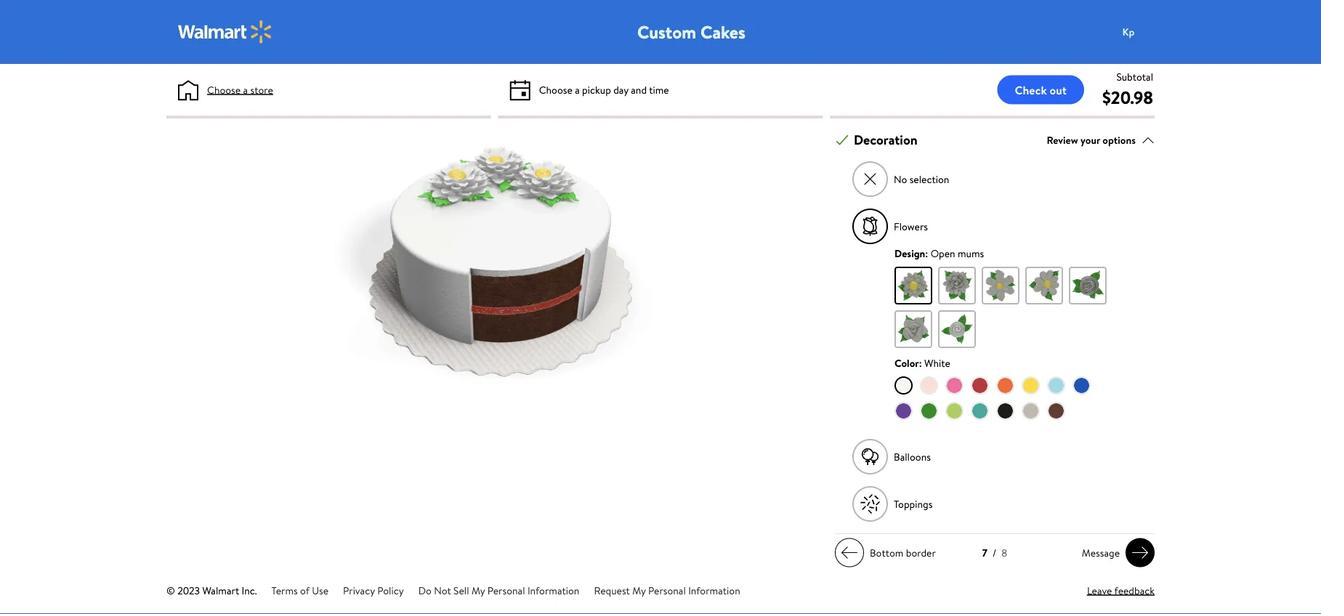 Task type: vqa. For each thing, say whether or not it's contained in the screenshot.
/
yes



Task type: locate. For each thing, give the bounding box(es) containing it.
walmart
[[202, 584, 239, 598]]

2 personal from the left
[[649, 584, 686, 598]]

do not sell my personal information link
[[419, 584, 580, 598]]

information
[[528, 584, 580, 598], [689, 584, 741, 598]]

terms
[[272, 584, 298, 598]]

feedback
[[1115, 584, 1155, 598]]

1 icon for continue arrow image from the left
[[841, 544, 859, 562]]

my right request at the bottom left
[[633, 584, 646, 598]]

do not sell my personal information
[[419, 584, 580, 598]]

/
[[993, 546, 997, 560]]

no
[[894, 172, 908, 186]]

a left pickup
[[575, 83, 580, 97]]

out
[[1050, 82, 1067, 98]]

1 horizontal spatial my
[[633, 584, 646, 598]]

1 a from the left
[[243, 83, 248, 97]]

icon for continue arrow image up feedback
[[1132, 544, 1150, 562]]

a left store
[[243, 83, 248, 97]]

personal right request at the bottom left
[[649, 584, 686, 598]]

border
[[907, 546, 936, 560]]

1 horizontal spatial :
[[926, 246, 929, 260]]

0 horizontal spatial my
[[472, 584, 485, 598]]

back to walmart.com image
[[178, 20, 273, 44]]

7
[[983, 546, 988, 560]]

check
[[1015, 82, 1048, 98]]

design
[[895, 246, 926, 260]]

1 horizontal spatial personal
[[649, 584, 686, 598]]

1 vertical spatial :
[[920, 356, 922, 370]]

: for design
[[926, 246, 929, 260]]

leave
[[1088, 584, 1113, 598]]

color : white
[[895, 356, 951, 370]]

a inside choose a store link
[[243, 83, 248, 97]]

1 horizontal spatial information
[[689, 584, 741, 598]]

kp
[[1123, 25, 1135, 39]]

choose a pickup day and time
[[539, 83, 669, 97]]

policy
[[378, 584, 404, 598]]

custom
[[638, 20, 697, 44]]

1 my from the left
[[472, 584, 485, 598]]

personal
[[488, 584, 525, 598], [649, 584, 686, 598]]

no selection
[[894, 172, 950, 186]]

sell
[[454, 584, 469, 598]]

inc.
[[242, 584, 257, 598]]

1 horizontal spatial icon for continue arrow image
[[1132, 544, 1150, 562]]

0 horizontal spatial choose
[[207, 83, 241, 97]]

toppings
[[894, 497, 933, 511]]

: left white
[[920, 356, 922, 370]]

0 horizontal spatial information
[[528, 584, 580, 598]]

a
[[243, 83, 248, 97], [575, 83, 580, 97]]

review
[[1047, 133, 1079, 147]]

choose a store
[[207, 83, 273, 97]]

©
[[167, 584, 175, 598]]

0 horizontal spatial icon for continue arrow image
[[841, 544, 859, 562]]

personal right sell
[[488, 584, 525, 598]]

check out
[[1015, 82, 1067, 98]]

decoration
[[854, 131, 918, 149]]

flowers
[[894, 219, 929, 234]]

0 horizontal spatial :
[[920, 356, 922, 370]]

© 2023 walmart inc.
[[167, 584, 257, 598]]

choose left pickup
[[539, 83, 573, 97]]

bottom border
[[870, 546, 936, 560]]

terms of use link
[[272, 584, 329, 598]]

balloons
[[894, 450, 931, 464]]

review your options
[[1047, 133, 1136, 147]]

icon for continue arrow image left bottom
[[841, 544, 859, 562]]

kp button
[[1115, 17, 1173, 47]]

0 horizontal spatial a
[[243, 83, 248, 97]]

choose
[[207, 83, 241, 97], [539, 83, 573, 97]]

icon for continue arrow image inside bottom border link
[[841, 544, 859, 562]]

: left 'open' at the top right
[[926, 246, 929, 260]]

choose inside choose a store link
[[207, 83, 241, 97]]

2 choose from the left
[[539, 83, 573, 97]]

2 icon for continue arrow image from the left
[[1132, 544, 1150, 562]]

1 personal from the left
[[488, 584, 525, 598]]

message link
[[1077, 539, 1155, 568]]

my
[[472, 584, 485, 598], [633, 584, 646, 598]]

not
[[434, 584, 451, 598]]

1 horizontal spatial choose
[[539, 83, 573, 97]]

0 vertical spatial :
[[926, 246, 929, 260]]

my right sell
[[472, 584, 485, 598]]

message
[[1083, 546, 1120, 560]]

1 choose from the left
[[207, 83, 241, 97]]

leave feedback
[[1088, 584, 1155, 598]]

0 horizontal spatial personal
[[488, 584, 525, 598]]

day
[[614, 83, 629, 97]]

icon for continue arrow image
[[841, 544, 859, 562], [1132, 544, 1150, 562]]

privacy policy
[[343, 584, 404, 598]]

:
[[926, 246, 929, 260], [920, 356, 922, 370]]

cakes
[[701, 20, 746, 44]]

2 a from the left
[[575, 83, 580, 97]]

1 horizontal spatial a
[[575, 83, 580, 97]]

choose left store
[[207, 83, 241, 97]]



Task type: describe. For each thing, give the bounding box(es) containing it.
do
[[419, 584, 432, 598]]

a for pickup
[[575, 83, 580, 97]]

2 my from the left
[[633, 584, 646, 598]]

8
[[1002, 546, 1008, 560]]

review your options link
[[1047, 130, 1155, 150]]

: for color
[[920, 356, 922, 370]]

and
[[631, 83, 647, 97]]

a for store
[[243, 83, 248, 97]]

review your options element
[[1047, 132, 1136, 148]]

pickup
[[583, 83, 611, 97]]

privacy policy link
[[343, 584, 404, 598]]

custom cakes
[[638, 20, 746, 44]]

mums
[[958, 246, 985, 260]]

bottom border link
[[835, 539, 942, 568]]

selection
[[910, 172, 950, 186]]

your
[[1081, 133, 1101, 147]]

up arrow image
[[1142, 134, 1155, 147]]

1 information from the left
[[528, 584, 580, 598]]

choose a store link
[[207, 82, 273, 97]]

2 information from the left
[[689, 584, 741, 598]]

$20.98
[[1103, 85, 1154, 109]]

7 / 8
[[983, 546, 1008, 560]]

of
[[300, 584, 310, 598]]

request
[[594, 584, 630, 598]]

choose for choose a pickup day and time
[[539, 83, 573, 97]]

options
[[1103, 133, 1136, 147]]

open
[[931, 246, 956, 260]]

bottom
[[870, 546, 904, 560]]

check out button
[[998, 75, 1085, 104]]

terms of use
[[272, 584, 329, 598]]

choose for choose a store
[[207, 83, 241, 97]]

ok image
[[836, 134, 849, 147]]

leave feedback button
[[1088, 583, 1155, 599]]

2023
[[178, 584, 200, 598]]

use
[[312, 584, 329, 598]]

privacy
[[343, 584, 375, 598]]

icon for continue arrow image inside message link
[[1132, 544, 1150, 562]]

color
[[895, 356, 920, 370]]

request my personal information
[[594, 584, 741, 598]]

store
[[250, 83, 273, 97]]

white
[[925, 356, 951, 370]]

time
[[649, 83, 669, 97]]

design : open mums
[[895, 246, 985, 260]]

subtotal $20.98
[[1103, 69, 1154, 109]]

remove image
[[863, 171, 879, 187]]

request my personal information link
[[594, 584, 741, 598]]

subtotal
[[1117, 69, 1154, 84]]



